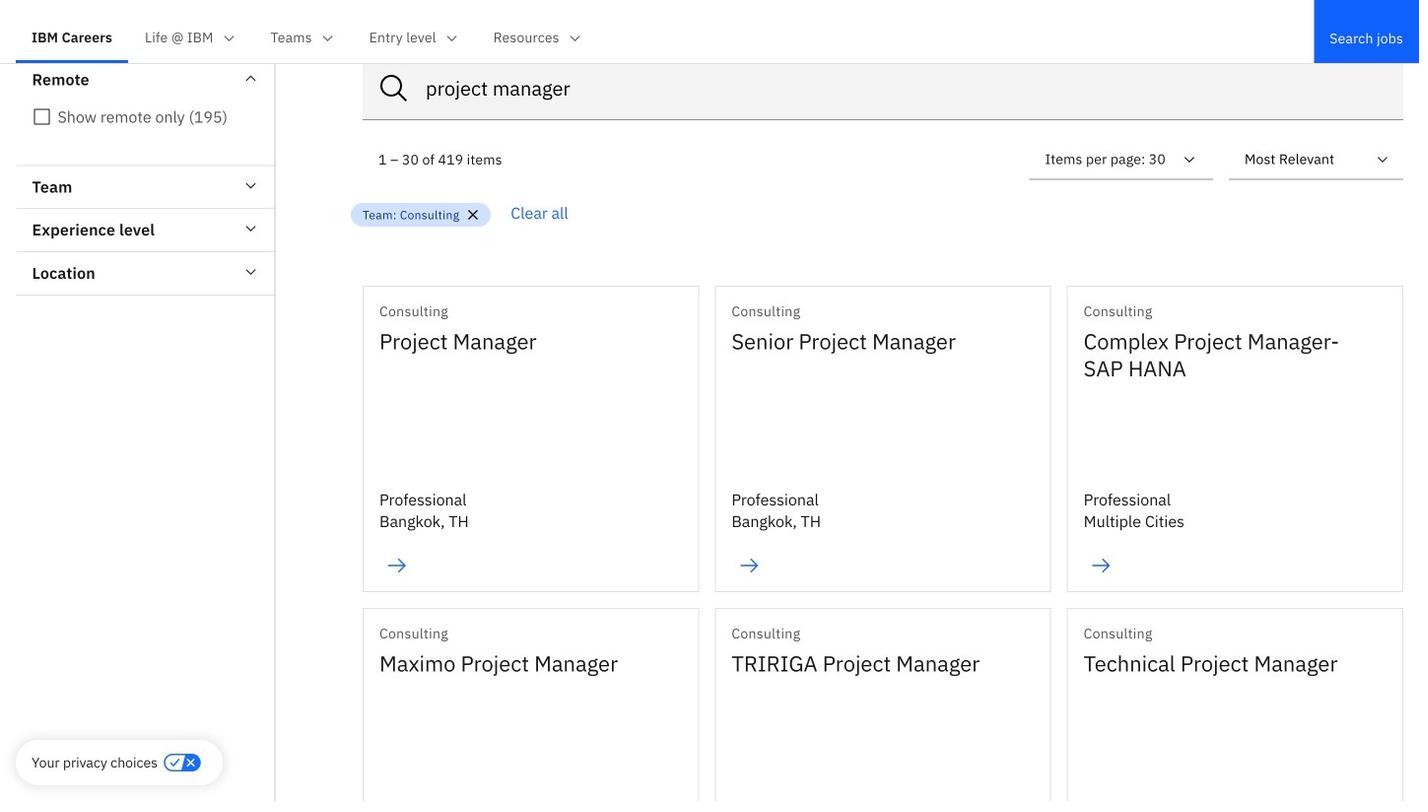 Task type: locate. For each thing, give the bounding box(es) containing it.
your privacy choices element
[[32, 752, 158, 774]]



Task type: vqa. For each thing, say whether or not it's contained in the screenshot.
Your privacy choices element
yes



